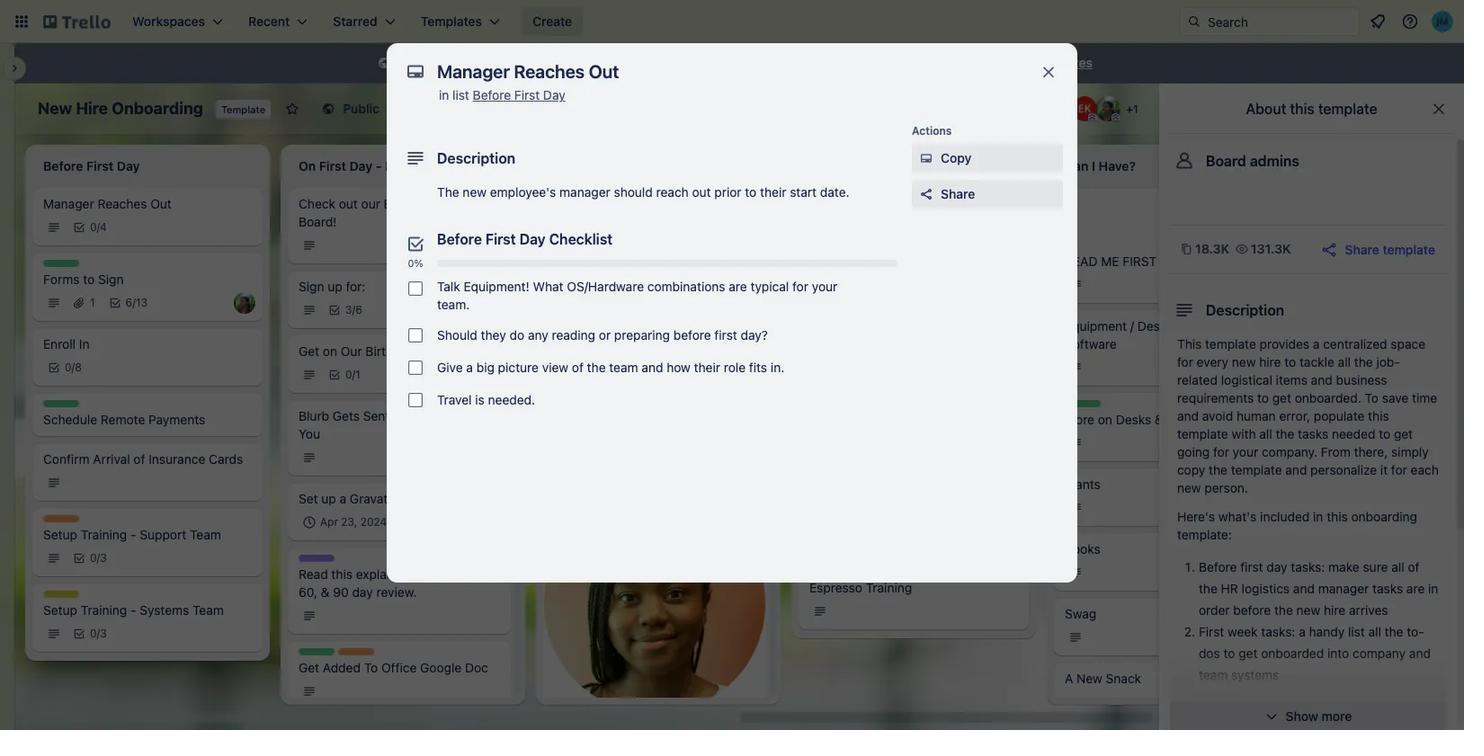 Task type: locate. For each thing, give the bounding box(es) containing it.
get
[[299, 344, 319, 359], [299, 660, 319, 675]]

1 get from the top
[[299, 344, 319, 359]]

0 vertical spatial training
[[81, 527, 127, 542]]

3
[[345, 303, 352, 317], [100, 551, 107, 565], [100, 627, 107, 640]]

to
[[694, 55, 706, 70], [745, 184, 757, 200], [83, 272, 95, 287], [1284, 354, 1296, 370], [1257, 390, 1269, 406], [418, 408, 429, 424], [1379, 426, 1391, 442], [1224, 646, 1235, 661]]

a left 'public'
[[437, 55, 444, 70]]

1 horizontal spatial description
[[1206, 302, 1284, 318]]

& right desks
[[1155, 412, 1163, 427]]

logistics
[[1242, 581, 1290, 596]]

is left 'public'
[[425, 55, 434, 70]]

templates
[[1033, 55, 1093, 70]]

create button
[[522, 7, 583, 36]]

1 vertical spatial 1
[[90, 296, 95, 309]]

1 vertical spatial this
[[1177, 336, 1202, 352]]

before first day checklist group
[[401, 272, 898, 416]]

0 vertical spatial get
[[299, 344, 319, 359]]

more down newbie
[[1322, 709, 1352, 724]]

0 vertical spatial amy freiderson (amyfreiderson) image
[[1002, 96, 1027, 121]]

0 vertical spatial description
[[437, 150, 516, 166]]

chris temperson (christemperson) image down samantha pivlot (samanthapivlot) image
[[975, 471, 996, 493]]

1 horizontal spatial to
[[1365, 390, 1379, 406]]

systems
[[140, 603, 189, 618]]

1 0 / 3 from the top
[[90, 551, 107, 565]]

before inside before first day tasks: make sure all of the hr logistics and manager tasks are in order before the new hire arrives first week tasks: a handy list all the to- dos to get onboarded into company and team systems who's who list: help the newbie orient themselves and learn all about the ke
[[1199, 559, 1237, 575]]

to left copy.
[[694, 55, 706, 70]]

set up a gravatar
[[299, 491, 399, 506]]

get on our birthday list
[[299, 344, 438, 359]]

new
[[463, 184, 487, 200], [1232, 354, 1256, 370], [1177, 480, 1201, 496], [1297, 603, 1320, 618]]

hire
[[76, 99, 108, 118]]

and left avoid
[[1177, 408, 1199, 424]]

forms to sign link
[[43, 271, 252, 289]]

"all"
[[433, 408, 458, 424]]

1 vertical spatial before
[[1233, 603, 1271, 618]]

employee
[[384, 196, 440, 211]]

their left "start"
[[760, 184, 786, 200]]

4
[[100, 220, 107, 234]]

1 vertical spatial before
[[437, 231, 482, 247]]

amy freiderson (amyfreiderson) image down explore more templates link
[[1002, 96, 1027, 121]]

day down this is a public template for anyone on the internet to copy.
[[543, 87, 565, 103]]

to down business
[[1365, 390, 1379, 406]]

0 horizontal spatial new
[[38, 99, 72, 118]]

board link
[[394, 94, 471, 123]]

before for before first day checklist
[[437, 231, 482, 247]]

color: purple, title: "project requires design" element
[[299, 555, 335, 562]]

23,
[[341, 515, 357, 529]]

0 vertical spatial manager
[[560, 184, 610, 200]]

/ down setup training - support team
[[97, 551, 100, 565]]

priscilla parjet (priscillaparjet) image
[[482, 364, 504, 386], [1000, 395, 1022, 417]]

- left support on the left bottom of the page
[[130, 527, 136, 542]]

2 vertical spatial your
[[444, 567, 469, 582]]

6 down for:
[[355, 303, 362, 317]]

the up show more on the right bottom
[[1320, 689, 1339, 704]]

on right more
[[1098, 412, 1112, 427]]

1 horizontal spatial priscilla parjet (priscillaparjet) image
[[1000, 395, 1022, 417]]

this inside here's what's included in this onboarding template:
[[1327, 509, 1348, 524]]

2 horizontal spatial in
[[1428, 581, 1438, 596]]

0 vertical spatial list
[[452, 87, 469, 103]]

share template button
[[1320, 240, 1435, 259]]

2 vertical spatial before
[[1199, 559, 1237, 575]]

training for espresso training
[[866, 580, 912, 595]]

0 vertical spatial andre gorte (andregorte) image
[[1025, 96, 1050, 121]]

Should they do any reading or preparing before first day? checkbox
[[408, 328, 423, 343]]

the left internet
[[623, 55, 642, 70]]

do
[[510, 327, 524, 343]]

first inside before first day tasks: make sure all of the hr logistics and manager tasks are in order before the new hire arrives first week tasks: a handy list all the to- dos to get onboarded into company and team systems who's who list: help the newbie orient themselves and learn all about the ke
[[1199, 624, 1224, 639]]

on inside more on desks & chairs link
[[1098, 412, 1112, 427]]

the down should they do any reading or preparing before first day?
[[587, 360, 606, 375]]

start
[[790, 184, 817, 200]]

tasks inside before first day tasks: make sure all of the hr logistics and manager tasks are in order before the new hire arrives first week tasks: a handy list all the to- dos to get onboarded into company and team systems who's who list: help the newbie orient themselves and learn all about the ke
[[1372, 581, 1403, 596]]

0 / 4
[[90, 220, 107, 234]]

read this explanation on your 30, 60, & 90 day review.
[[299, 567, 492, 600]]

headphones
[[1177, 318, 1251, 334]]

hr
[[1221, 581, 1238, 596]]

a inside before first day tasks: make sure all of the hr logistics and manager tasks are in order before the new hire arrives first week tasks: a handy list all the to- dos to get onboarded into company and team systems who's who list: help the newbie orient themselves and learn all about the ke
[[1299, 624, 1306, 639]]

checklist
[[549, 231, 613, 247]]

1 vertical spatial andre gorte (andregorte) image
[[1000, 471, 1022, 493]]

1 vertical spatial priscilla parjet (priscillaparjet) image
[[234, 292, 255, 314]]

0 horizontal spatial in
[[439, 87, 449, 103]]

tasks:
[[1291, 559, 1325, 575], [1261, 624, 1295, 639]]

before first day checklist
[[437, 231, 613, 247]]

before
[[473, 87, 511, 103], [437, 231, 482, 247], [1199, 559, 1237, 575]]

1 horizontal spatial get
[[1272, 390, 1291, 406]]

going
[[1177, 444, 1210, 460]]

2 - from the top
[[130, 603, 136, 618]]

1 vertical spatial team
[[193, 603, 224, 618]]

typical
[[751, 279, 789, 294]]

out inside blurb gets sent out to "all" about you
[[393, 408, 414, 424]]

team inside before first day tasks: make sure all of the hr logistics and manager tasks are in order before the new hire arrives first week tasks: a handy list all the to- dos to get onboarded into company and team systems who's who list: help the newbie orient themselves and learn all about the ke
[[1199, 667, 1228, 683]]

6 / 13
[[126, 296, 147, 309]]

+
[[1126, 103, 1133, 116]]

new up handy on the right bottom of the page
[[1297, 603, 1320, 618]]

first left calendar image
[[514, 87, 540, 103]]

0 vertical spatial more
[[1000, 55, 1030, 70]]

/ down our
[[352, 368, 355, 381]]

1 vertical spatial your
[[1233, 444, 1258, 460]]

1 vertical spatial more
[[1322, 709, 1352, 724]]

/ down for:
[[352, 303, 355, 317]]

first left day?
[[714, 327, 737, 343]]

/ down the forms to sign link
[[132, 296, 136, 309]]

get on our birthday list link
[[299, 343, 500, 361]]

in inside here's what's included in this onboarding template:
[[1313, 509, 1323, 524]]

0%
[[408, 257, 423, 269]]

internet
[[646, 55, 691, 70]]

are left 'typical'
[[729, 279, 747, 294]]

0 / 3 for systems
[[90, 627, 107, 640]]

&
[[1155, 412, 1163, 427], [321, 585, 330, 600]]

0 vertical spatial their
[[760, 184, 786, 200]]

1 horizontal spatial team
[[1199, 667, 1228, 683]]

description up provides
[[1206, 302, 1284, 318]]

0 vertical spatial -
[[130, 527, 136, 542]]

0 horizontal spatial out
[[150, 196, 172, 211]]

0 horizontal spatial day
[[352, 585, 373, 600]]

and inside before first day checklist group
[[642, 360, 663, 375]]

first up "logistics"
[[1240, 559, 1263, 575]]

this for this template provides a centralized space for every new hire to tackle all the job- related logistical items and business requirements to get onboarded. to save time and avoid human error, populate this template with all the tasks needed to get going for your company. from there, simply copy the template and personalize it for each new person.
[[1177, 336, 1202, 352]]

andre gorte (andregorte) image
[[1025, 96, 1050, 121], [1000, 471, 1022, 493]]

1 horizontal spatial before
[[1233, 603, 1271, 618]]

1 vertical spatial day
[[519, 231, 546, 247]]

2 0 / 3 from the top
[[90, 627, 107, 640]]

0 vertical spatial before
[[673, 327, 711, 343]]

the up company. at right
[[1276, 426, 1294, 442]]

priscilla parjet (priscillaparjet) image left + at the top right
[[1095, 96, 1121, 121]]

1 vertical spatial team
[[1199, 667, 1228, 683]]

a
[[437, 55, 444, 70], [1313, 336, 1320, 352], [466, 360, 473, 375], [340, 491, 346, 506], [1299, 624, 1306, 639]]

get down week at the right bottom of the page
[[1239, 646, 1258, 661]]

get down items
[[1272, 390, 1291, 406]]

None text field
[[428, 56, 1022, 88]]

on inside read this explanation on your 30, 60, & 90 day review.
[[426, 567, 440, 582]]

board inside 'link'
[[424, 101, 460, 116]]

chris temperson (christemperson) image up should on the left top of the page
[[457, 299, 478, 321]]

0 horizontal spatial out
[[339, 196, 358, 211]]

color: orange, title: "support team" element
[[43, 515, 79, 523], [338, 648, 374, 656]]

hire down provides
[[1259, 354, 1281, 370]]

& left 90
[[321, 585, 330, 600]]

picture
[[498, 360, 539, 375]]

2 horizontal spatial your
[[1233, 444, 1258, 460]]

plants
[[1065, 477, 1100, 492]]

first inside before first day checklist group
[[714, 327, 737, 343]]

read
[[1065, 254, 1098, 269]]

chris temperson (christemperson) image
[[457, 299, 478, 321], [975, 471, 996, 493]]

6
[[126, 296, 132, 309], [355, 303, 362, 317]]

get added to office google doc
[[299, 660, 488, 675]]

tasks down sure
[[1372, 581, 1403, 596]]

chairs
[[1167, 412, 1204, 427]]

description
[[437, 150, 516, 166], [1206, 302, 1284, 318]]

1 vertical spatial 3
[[100, 551, 107, 565]]

team right support on the left bottom of the page
[[190, 527, 221, 542]]

1 vertical spatial share
[[1345, 241, 1379, 257]]

more inside explore more templates link
[[1000, 55, 1030, 70]]

1 horizontal spatial your
[[812, 279, 838, 294]]

this up 90
[[331, 567, 353, 582]]

2 get from the top
[[299, 660, 319, 675]]

day inside before first day tasks: make sure all of the hr logistics and manager tasks are in order before the new hire arrives first week tasks: a handy list all the to- dos to get onboarded into company and team systems who's who list: help the newbie orient themselves and learn all about the ke
[[1267, 559, 1287, 575]]

first up 'dos'
[[1199, 624, 1224, 639]]

view
[[542, 360, 568, 375]]

1 vertical spatial up
[[321, 491, 336, 506]]

1 vertical spatial about
[[1342, 710, 1375, 726]]

1 right 'ellie kulick (elliekulick2)' icon in the right top of the page
[[1133, 103, 1138, 116]]

0 horizontal spatial about
[[461, 408, 495, 424]]

3 down setup training - support team
[[100, 551, 107, 565]]

2 horizontal spatial 1
[[1133, 103, 1138, 116]]

0 / 8
[[65, 361, 82, 374]]

up for a
[[321, 491, 336, 506]]

color: green, title: "remote employees" element
[[43, 260, 79, 267], [43, 400, 79, 407], [1065, 400, 1101, 407], [299, 648, 335, 656]]

a up the tackle
[[1313, 336, 1320, 352]]

1 vertical spatial priscilla parjet (priscillaparjet) image
[[1000, 395, 1022, 417]]

get for get on our birthday list
[[299, 344, 319, 359]]

new inside 'board name' text box
[[38, 99, 72, 118]]

of right arrival
[[133, 451, 145, 467]]

0 horizontal spatial color: orange, title: "support team" element
[[43, 515, 79, 523]]

manager down make on the bottom right
[[1318, 581, 1369, 596]]

this inside read this explanation on your 30, 60, & 90 day review.
[[331, 567, 353, 582]]

sign up for:
[[299, 279, 365, 294]]

0 horizontal spatial more
[[1000, 55, 1030, 70]]

team down preparing
[[609, 360, 638, 375]]

1 - from the top
[[130, 527, 136, 542]]

1 vertical spatial color: orange, title: "support team" element
[[338, 648, 374, 656]]

priscilla parjet (priscillaparjet) image
[[1095, 96, 1121, 121], [234, 292, 255, 314]]

0 horizontal spatial their
[[694, 360, 720, 375]]

onboarded
[[1261, 646, 1324, 661]]

2 vertical spatial training
[[81, 603, 127, 618]]

1 vertical spatial 0 / 3
[[90, 627, 107, 640]]

of inside before first day tasks: make sure all of the hr logistics and manager tasks are in order before the new hire arrives first week tasks: a handy list all the to- dos to get onboarded into company and team systems who's who list: help the newbie orient themselves and learn all about the ke
[[1408, 559, 1420, 575]]

0 horizontal spatial are
[[729, 279, 747, 294]]

your right 'typical'
[[812, 279, 838, 294]]

team
[[609, 360, 638, 375], [1199, 667, 1228, 683]]

1 vertical spatial are
[[1406, 581, 1425, 596]]

priscilla parjet (priscillaparjet) image right samantha pivlot (samanthapivlot) image
[[1000, 395, 1022, 417]]

sm image
[[375, 55, 393, 73]]

swag
[[1065, 606, 1096, 621]]

is inside group
[[475, 392, 485, 407]]

- for systems
[[130, 603, 136, 618]]

0 horizontal spatial list
[[452, 87, 469, 103]]

in list before first day
[[439, 87, 565, 103]]

who
[[1238, 689, 1265, 704]]

gravatar
[[350, 491, 399, 506]]

our
[[341, 344, 362, 359]]

the inside before first day checklist group
[[587, 360, 606, 375]]

about down travel is needed.
[[461, 408, 495, 424]]

2 vertical spatial of
[[1408, 559, 1420, 575]]

new right a
[[1077, 671, 1102, 686]]

color: yellow, title: "systems team" element
[[43, 591, 79, 598]]

about down newbie
[[1342, 710, 1375, 726]]

equipment
[[1065, 318, 1127, 334]]

of inside before first day checklist group
[[572, 360, 584, 375]]

your
[[812, 279, 838, 294], [1233, 444, 1258, 460], [444, 567, 469, 582]]

1 horizontal spatial in
[[1313, 509, 1323, 524]]

0 vertical spatial get
[[1272, 390, 1291, 406]]

amy freiderson (amyfreiderson) image down equipment!
[[482, 299, 504, 321]]

3 down setup training - systems team in the left bottom of the page
[[100, 627, 107, 640]]

1 vertical spatial training
[[866, 580, 912, 595]]

setup down color: yellow, title: "systems team" element on the bottom left of page
[[43, 603, 77, 618]]

tasks inside this template provides a centralized space for every new hire to tackle all the job- related logistical items and business requirements to get onboarded. to save time and avoid human error, populate this template with all the tasks needed to get going for your company. from there, simply copy the template and personalize it for each new person.
[[1298, 426, 1328, 442]]

blurb
[[299, 408, 329, 424]]

training
[[81, 527, 127, 542], [866, 580, 912, 595], [81, 603, 127, 618]]

0 horizontal spatial first
[[714, 327, 737, 343]]

1 horizontal spatial hire
[[1324, 603, 1346, 618]]

in
[[79, 336, 89, 352]]

it
[[1380, 462, 1388, 478]]

learn
[[1293, 710, 1322, 726]]

0 vertical spatial your
[[812, 279, 838, 294]]

0 vertical spatial tasks:
[[1291, 559, 1325, 575]]

0 vertical spatial this
[[397, 55, 421, 70]]

samantha pivlot (samanthapivlot) image
[[482, 235, 504, 256]]

- left systems
[[130, 603, 136, 618]]

of right sure
[[1408, 559, 1420, 575]]

andre gorte (andregorte) image left 'ellie kulick (elliekulick2)' icon in the right top of the page
[[1025, 96, 1050, 121]]

2 vertical spatial first
[[1199, 624, 1224, 639]]

color: green, title: "remote employees" element up forms
[[43, 260, 79, 267]]

me
[[1101, 254, 1119, 269]]

0 horizontal spatial get
[[1239, 646, 1258, 661]]

and left how
[[642, 360, 663, 375]]

1 vertical spatial new
[[1077, 671, 1102, 686]]

priscilla parjet (priscillaparjet) image up travel is needed.
[[482, 364, 504, 386]]

before inside group
[[673, 327, 711, 343]]

order
[[1199, 603, 1230, 618]]

0 horizontal spatial chris temperson (christemperson) image
[[457, 299, 478, 321]]

books link
[[1065, 540, 1266, 558]]

enroll
[[43, 336, 76, 352]]

the new employee's manager should reach out prior to their start date.
[[437, 184, 850, 200]]

0 horizontal spatial manager
[[560, 184, 610, 200]]

manager inside before first day tasks: make sure all of the hr logistics and manager tasks are in order before the new hire arrives first week tasks: a handy list all the to- dos to get onboarded into company and team systems who's who list: help the newbie orient themselves and learn all about the ke
[[1318, 581, 1369, 596]]

team right systems
[[193, 603, 224, 618]]

manager up checklist
[[560, 184, 610, 200]]

30,
[[473, 567, 492, 582]]

before down manual
[[437, 231, 482, 247]]

0 horizontal spatial your
[[444, 567, 469, 582]]

cards
[[209, 451, 243, 467]]

themselves
[[1199, 710, 1265, 726]]

before up week at the right bottom of the page
[[1233, 603, 1271, 618]]

2 setup from the top
[[43, 603, 77, 618]]

search image
[[1187, 14, 1201, 29]]

1 vertical spatial board
[[1206, 153, 1246, 169]]

color: green, title: "remote employees" element up more
[[1065, 400, 1101, 407]]

1 vertical spatial get
[[299, 660, 319, 675]]

company.
[[1262, 444, 1317, 460]]

on right the anyone
[[606, 55, 620, 70]]

0 vertical spatial first
[[714, 327, 737, 343]]

6 left the 13
[[126, 296, 132, 309]]

more inside the show more button
[[1322, 709, 1352, 724]]

on left our
[[323, 344, 337, 359]]

how
[[667, 360, 691, 375]]

team up the who's
[[1199, 667, 1228, 683]]

setup up color: yellow, title: "systems team" element on the bottom left of page
[[43, 527, 77, 542]]

about this template
[[1246, 101, 1377, 117]]

this down save
[[1368, 408, 1389, 424]]

plants link
[[1065, 476, 1266, 494]]

0 horizontal spatial 6
[[126, 296, 132, 309]]

is
[[425, 55, 434, 70], [475, 392, 485, 407]]

team for setup training - support team
[[190, 527, 221, 542]]

to right forms
[[83, 272, 95, 287]]

0 horizontal spatial team
[[609, 360, 638, 375]]

team
[[190, 527, 221, 542], [193, 603, 224, 618]]

new inside before first day tasks: make sure all of the hr logistics and manager tasks are in order before the new hire arrives first week tasks: a handy list all the to- dos to get onboarded into company and team systems who's who list: help the newbie orient themselves and learn all about the ke
[[1297, 603, 1320, 618]]

amy freiderson (amyfreiderson) image
[[1002, 96, 1027, 121], [482, 299, 504, 321]]

are up to-
[[1406, 581, 1425, 596]]

chris temperson (christemperson) image
[[1049, 96, 1074, 121]]

to inside before first day tasks: make sure all of the hr logistics and manager tasks are in order before the new hire arrives first week tasks: a handy list all the to- dos to get onboarded into company and team systems who's who list: help the newbie orient themselves and learn all about the ke
[[1224, 646, 1235, 661]]

arrival
[[93, 451, 130, 467]]

this inside this template provides a centralized space for every new hire to tackle all the job- related logistical items and business requirements to get onboarded. to save time and avoid human error, populate this template with all the tasks needed to get going for your company. from there, simply copy the template and personalize it for each new person.
[[1177, 336, 1202, 352]]

color: green, title: "remote employees" element for more
[[1065, 400, 1101, 407]]

get left our
[[299, 344, 319, 359]]

- for support
[[130, 527, 136, 542]]

to up items
[[1284, 354, 1296, 370]]

first inside before first day tasks: make sure all of the hr logistics and manager tasks are in order before the new hire arrives first week tasks: a handy list all the to- dos to get onboarded into company and team systems who's who list: help the newbie orient themselves and learn all about the ke
[[1240, 559, 1263, 575]]

before up hr
[[1199, 559, 1237, 575]]

save
[[1382, 390, 1409, 406]]

a left big
[[466, 360, 473, 375]]

get inside before first day tasks: make sure all of the hr logistics and manager tasks are in order before the new hire arrives first week tasks: a handy list all the to- dos to get onboarded into company and team systems who's who list: help the newbie orient themselves and learn all about the ke
[[1239, 646, 1258, 661]]

color: orange, title: "support team" element up added
[[338, 648, 374, 656]]

list down arrives
[[1348, 624, 1365, 639]]

18.3k
[[1195, 241, 1229, 256]]

manager
[[560, 184, 610, 200], [1318, 581, 1369, 596]]

samantha pivlot (samanthapivlot) image
[[975, 395, 996, 417]]

0 vertical spatial hire
[[1259, 354, 1281, 370]]

0 horizontal spatial share
[[941, 186, 975, 201]]

needed.
[[488, 392, 535, 407]]

with
[[1232, 426, 1256, 442]]

your down with
[[1233, 444, 1258, 460]]

your left 30,
[[444, 567, 469, 582]]

to inside the forms to sign link
[[83, 272, 95, 287]]

Search field
[[1201, 8, 1359, 35]]

open information menu image
[[1401, 13, 1419, 31]]

0 horizontal spatial hire
[[1259, 354, 1281, 370]]

your inside this template provides a centralized space for every new hire to tackle all the job- related logistical items and business requirements to get onboarded. to save time and avoid human error, populate this template with all the tasks needed to get going for your company. from there, simply copy the template and personalize it for each new person.
[[1233, 444, 1258, 460]]

1 setup from the top
[[43, 527, 77, 542]]

/ right "headphones"
[[1254, 318, 1258, 334]]

2 vertical spatial get
[[1239, 646, 1258, 661]]

board for board admins
[[1206, 153, 1246, 169]]

to down travel is needed. checkbox
[[418, 408, 429, 424]]

this right sm image
[[397, 55, 421, 70]]

day right samantha pivlot (samanthapivlot) icon
[[519, 231, 546, 247]]

this up every
[[1177, 336, 1202, 352]]

1 horizontal spatial list
[[1348, 624, 1365, 639]]

1 vertical spatial -
[[130, 603, 136, 618]]

3 for setup training - support team
[[100, 551, 107, 565]]

tasks: left make on the bottom right
[[1291, 559, 1325, 575]]

1 vertical spatial chris temperson (christemperson) image
[[975, 471, 996, 493]]

added
[[323, 660, 361, 675]]

up right set
[[321, 491, 336, 506]]

1
[[1133, 103, 1138, 116], [90, 296, 95, 309], [355, 368, 360, 381]]

0 vertical spatial 1
[[1133, 103, 1138, 116]]

day up "logistics"
[[1267, 559, 1287, 575]]

tackle
[[1300, 354, 1334, 370]]

this template provides a centralized space for every new hire to tackle all the job- related logistical items and business requirements to get onboarded. to save time and avoid human error, populate this template with all the tasks needed to get going for your company. from there, simply copy the template and personalize it for each new person.
[[1177, 336, 1439, 496]]

0 horizontal spatial this
[[397, 55, 421, 70]]

admins
[[1250, 153, 1299, 169]]

for:
[[346, 279, 365, 294]]



Task type: vqa. For each thing, say whether or not it's contained in the screenshot.
the rightmost is
yes



Task type: describe. For each thing, give the bounding box(es) containing it.
support
[[140, 527, 186, 542]]

0 vertical spatial priscilla parjet (priscillaparjet) image
[[482, 364, 504, 386]]

the down "logistics"
[[1274, 603, 1293, 618]]

primary element
[[0, 0, 1464, 43]]

training for setup training - support team
[[81, 527, 127, 542]]

or
[[599, 327, 611, 343]]

share for share
[[941, 186, 975, 201]]

read me first
[[1065, 254, 1157, 269]]

logistical
[[1221, 372, 1272, 388]]

books
[[1065, 541, 1100, 557]]

1 horizontal spatial their
[[760, 184, 786, 200]]

reach
[[656, 184, 689, 200]]

copy link
[[912, 144, 1063, 173]]

1 horizontal spatial priscilla parjet (priscillaparjet) image
[[1095, 96, 1121, 121]]

give
[[437, 360, 463, 375]]

0 vertical spatial color: orange, title: "support team" element
[[43, 515, 79, 523]]

check out our employee manual board! link
[[299, 195, 500, 231]]

equipment / desk / headphones / software
[[1065, 318, 1258, 352]]

1 horizontal spatial chris temperson (christemperson) image
[[975, 471, 996, 493]]

3 for setup training - systems team
[[100, 627, 107, 640]]

up for for:
[[328, 279, 342, 294]]

0 left 8
[[65, 361, 72, 374]]

0 down setup training - systems team in the left bottom of the page
[[90, 627, 97, 640]]

/ down manager reaches out at the left top of page
[[97, 220, 100, 234]]

/ right desk
[[1170, 318, 1174, 334]]

a inside this template provides a centralized space for every new hire to tackle all the job- related logistical items and business requirements to get onboarded. to save time and avoid human error, populate this template with all the tasks needed to get going for your company. from there, simply copy the template and personalize it for each new person.
[[1313, 336, 1320, 352]]

0 vertical spatial day
[[543, 87, 565, 103]]

new down the copy on the bottom right of the page
[[1177, 480, 1201, 496]]

check
[[299, 196, 335, 211]]

before for before first day tasks: make sure all of the hr logistics and manager tasks are in order before the new hire arrives first week tasks: a handy list all the to- dos to get onboarded into company and team systems who's who list: help the newbie orient themselves and learn all about the ke
[[1199, 559, 1237, 575]]

in inside before first day tasks: make sure all of the hr logistics and manager tasks are in order before the new hire arrives first week tasks: a handy list all the to- dos to get onboarded into company and team systems who's who list: help the newbie orient themselves and learn all about the ke
[[1428, 581, 1438, 596]]

for left the anyone
[[541, 55, 557, 70]]

there,
[[1354, 444, 1388, 460]]

first
[[1123, 254, 1157, 269]]

the down orient
[[1379, 710, 1398, 726]]

are inside talk equipment! what os/hardware combinations are typical for your team.
[[729, 279, 747, 294]]

the up person.
[[1209, 462, 1228, 478]]

board!
[[299, 214, 337, 229]]

1 horizontal spatial 1
[[355, 368, 360, 381]]

person.
[[1204, 480, 1248, 496]]

to up human
[[1257, 390, 1269, 406]]

60,
[[299, 585, 317, 600]]

a inside group
[[466, 360, 473, 375]]

list
[[417, 344, 438, 359]]

espresso training
[[809, 580, 912, 595]]

any
[[528, 327, 548, 343]]

0 horizontal spatial of
[[133, 451, 145, 467]]

more
[[1065, 412, 1094, 427]]

needed
[[1332, 426, 1375, 442]]

arrives
[[1349, 603, 1388, 618]]

is for travel
[[475, 392, 485, 407]]

1 horizontal spatial new
[[1077, 671, 1102, 686]]

make
[[1328, 559, 1360, 575]]

0 vertical spatial before
[[473, 87, 511, 103]]

more on desks & chairs
[[1065, 412, 1204, 427]]

before inside before first day tasks: make sure all of the hr logistics and manager tasks are in order before the new hire arrives first week tasks: a handy list all the to- dos to get onboarded into company and team systems who's who list: help the newbie orient themselves and learn all about the ke
[[1233, 603, 1271, 618]]

Give a big picture view of the team and how their role fits in. checkbox
[[408, 361, 423, 375]]

should
[[614, 184, 653, 200]]

all up the company
[[1368, 624, 1381, 639]]

/ down setup training - systems team in the left bottom of the page
[[97, 627, 100, 640]]

0 horizontal spatial description
[[437, 150, 516, 166]]

1 vertical spatial description
[[1206, 302, 1284, 318]]

should they do any reading or preparing before first day?
[[437, 327, 768, 343]]

every
[[1197, 354, 1229, 370]]

insurance
[[149, 451, 205, 467]]

the left to-
[[1385, 624, 1403, 639]]

reaches
[[98, 196, 147, 211]]

0 horizontal spatial to
[[364, 660, 378, 675]]

new right the
[[463, 184, 487, 200]]

0 horizontal spatial 1
[[90, 296, 95, 309]]

remote
[[101, 412, 145, 427]]

handy
[[1309, 624, 1345, 639]]

0 vertical spatial out
[[150, 196, 172, 211]]

calendar image
[[562, 101, 576, 115]]

0 vertical spatial 3
[[345, 303, 352, 317]]

this right about
[[1290, 101, 1315, 117]]

a new snack
[[1065, 671, 1141, 686]]

1 horizontal spatial out
[[692, 184, 711, 200]]

hire inside before first day tasks: make sure all of the hr logistics and manager tasks are in order before the new hire arrives first week tasks: a handy list all the to- dos to get onboarded into company and team systems who's who list: help the newbie orient themselves and learn all about the ke
[[1324, 603, 1346, 618]]

star or unstar board image
[[285, 102, 300, 116]]

space
[[1391, 336, 1426, 352]]

all down human
[[1259, 426, 1272, 442]]

a
[[1065, 671, 1073, 686]]

and down the list: at the right bottom of the page
[[1268, 710, 1290, 726]]

template inside button
[[1383, 241, 1435, 257]]

travel
[[437, 392, 472, 407]]

0 notifications image
[[1367, 11, 1389, 32]]

the up business
[[1354, 354, 1373, 370]]

0 vertical spatial first
[[514, 87, 540, 103]]

1 vertical spatial get
[[1394, 426, 1413, 442]]

this for this is a public template for anyone on the internet to copy.
[[397, 55, 421, 70]]

more for show
[[1322, 709, 1352, 724]]

90
[[333, 585, 349, 600]]

setup for setup training - support team
[[43, 527, 77, 542]]

/ left desk
[[1130, 318, 1134, 334]]

on inside get on our birthday list link
[[323, 344, 337, 359]]

here's
[[1177, 509, 1215, 524]]

all down centralized
[[1338, 354, 1351, 370]]

sent
[[363, 408, 390, 424]]

0 horizontal spatial sign
[[98, 272, 124, 287]]

a new snack link
[[1065, 670, 1266, 688]]

team for setup training - systems team
[[193, 603, 224, 618]]

prior
[[714, 184, 742, 200]]

1 vertical spatial amy freiderson (amyfreiderson) image
[[482, 299, 504, 321]]

color: green, title: "remote employees" element for forms
[[43, 260, 79, 267]]

big
[[476, 360, 495, 375]]

0 horizontal spatial andre gorte (andregorte) image
[[1000, 471, 1022, 493]]

1 horizontal spatial 6
[[355, 303, 362, 317]]

new up "logistical"
[[1232, 354, 1256, 370]]

day inside read this explanation on your 30, 60, & 90 day review.
[[352, 585, 373, 600]]

onboarding
[[112, 99, 203, 118]]

to inside blurb gets sent out to "all" about you
[[418, 408, 429, 424]]

ellie kulick (elliekulick2) image
[[1072, 96, 1097, 121]]

all right the learn
[[1326, 710, 1339, 726]]

more for explore
[[1000, 55, 1030, 70]]

their inside before first day checklist group
[[694, 360, 720, 375]]

Board name text field
[[29, 94, 212, 123]]

/ down enroll in
[[72, 361, 75, 374]]

from
[[1321, 444, 1351, 460]]

your inside talk equipment! what os/hardware combinations are typical for your team.
[[812, 279, 838, 294]]

for inside talk equipment! what os/hardware combinations are typical for your team.
[[792, 279, 808, 294]]

and down to-
[[1409, 646, 1431, 661]]

about inside before first day tasks: make sure all of the hr logistics and manager tasks are in order before the new hire arrives first week tasks: a handy list all the to- dos to get onboarded into company and team systems who's who list: help the newbie orient themselves and learn all about the ke
[[1342, 710, 1375, 726]]

and down the tackle
[[1311, 372, 1333, 388]]

give a big picture view of the team and how their role fits in.
[[437, 360, 784, 375]]

1 vertical spatial first
[[486, 231, 516, 247]]

0 / 3 for support
[[90, 551, 107, 565]]

1 horizontal spatial color: orange, title: "support team" element
[[338, 648, 374, 656]]

related
[[1177, 372, 1218, 388]]

systems
[[1231, 667, 1279, 683]]

template:
[[1177, 527, 1232, 542]]

to up there, at the bottom right of the page
[[1379, 426, 1391, 442]]

dos
[[1199, 646, 1220, 661]]

public button
[[310, 94, 390, 123]]

os/hardware
[[567, 279, 644, 294]]

blurb gets sent out to "all" about you
[[299, 408, 495, 442]]

0 vertical spatial chris temperson (christemperson) image
[[457, 299, 478, 321]]

requirements
[[1177, 390, 1254, 406]]

0 horizontal spatial priscilla parjet (priscillaparjet) image
[[234, 292, 255, 314]]

a up 23,
[[340, 491, 346, 506]]

for right 'going'
[[1213, 444, 1229, 460]]

setup training - systems team
[[43, 603, 224, 618]]

personalize
[[1310, 462, 1377, 478]]

actions
[[912, 124, 952, 138]]

is for this
[[425, 55, 434, 70]]

& inside read this explanation on your 30, 60, & 90 day review.
[[321, 585, 330, 600]]

share for share template
[[1345, 241, 1379, 257]]

preparing
[[614, 327, 670, 343]]

training for setup training - systems team
[[81, 603, 127, 618]]

get for get added to office google doc
[[299, 660, 319, 675]]

Talk Equipment! What OS/Hardware combinations are typical for your team. checkbox
[[408, 281, 423, 296]]

out inside check out our employee manual board!
[[339, 196, 358, 211]]

for right it
[[1391, 462, 1407, 478]]

0 down setup training - support team
[[90, 551, 97, 565]]

0 vertical spatial in
[[439, 87, 449, 103]]

Travel is needed. checkbox
[[408, 393, 423, 407]]

read this explanation on your 30, 60, & 90 day review. link
[[299, 566, 500, 602]]

color: green, title: "remote employees" element up added
[[299, 648, 335, 656]]

board for board
[[424, 101, 460, 116]]

template
[[221, 103, 265, 115]]

hire inside this template provides a centralized space for every new hire to tackle all the job- related logistical items and business requirements to get onboarded. to save time and avoid human error, populate this template with all the tasks needed to get going for your company. from there, simply copy the template and personalize it for each new person.
[[1259, 354, 1281, 370]]

payments
[[149, 412, 205, 427]]

1 horizontal spatial andre gorte (andregorte) image
[[1025, 96, 1050, 121]]

new hire onboarding
[[38, 99, 203, 118]]

sm image
[[917, 149, 935, 167]]

jeremy miller (jeremymiller198) image
[[1432, 11, 1453, 32]]

read
[[299, 567, 328, 582]]

1 horizontal spatial amy freiderson (amyfreiderson) image
[[1002, 96, 1027, 121]]

and right "logistics"
[[1293, 581, 1315, 596]]

0 down our
[[345, 368, 352, 381]]

more on desks & chairs link
[[1065, 411, 1266, 429]]

1 vertical spatial tasks:
[[1261, 624, 1295, 639]]

for up related
[[1177, 354, 1193, 370]]

time
[[1412, 390, 1437, 406]]

show
[[1286, 709, 1318, 724]]

before first day tasks: make sure all of the hr logistics and manager tasks are in order before the new hire arrives first week tasks: a handy list all the to- dos to get onboarded into company and team systems who's who list: help the newbie orient themselves and learn all about the ke
[[1199, 559, 1438, 730]]

schedule remote payments
[[43, 412, 205, 427]]

share template
[[1345, 241, 1435, 257]]

0 left '4'
[[90, 220, 97, 234]]

doc
[[465, 660, 488, 675]]

your inside read this explanation on your 30, 60, & 90 day review.
[[444, 567, 469, 582]]

this is a public template for anyone on the internet to copy.
[[397, 55, 740, 70]]

copy.
[[709, 55, 740, 70]]

to inside this template provides a centralized space for every new hire to tackle all the job- related logistical items and business requirements to get onboarded. to save time and avoid human error, populate this template with all the tasks needed to get going for your company. from there, simply copy the template and personalize it for each new person.
[[1365, 390, 1379, 406]]

should
[[437, 327, 477, 343]]

to right prior
[[745, 184, 757, 200]]

about inside blurb gets sent out to "all" about you
[[461, 408, 495, 424]]

each
[[1411, 462, 1439, 478]]

team inside before first day checklist group
[[609, 360, 638, 375]]

color: green, title: "remote employees" element for schedule
[[43, 400, 79, 407]]

are inside before first day tasks: make sure all of the hr logistics and manager tasks are in order before the new hire arrives first week tasks: a handy list all the to- dos to get onboarded into company and team systems who's who list: help the newbie orient themselves and learn all about the ke
[[1406, 581, 1425, 596]]

and down company. at right
[[1285, 462, 1307, 478]]

list inside before first day tasks: make sure all of the hr logistics and manager tasks are in order before the new hire arrives first week tasks: a handy list all the to- dos to get onboarded into company and team systems who's who list: help the newbie orient themselves and learn all about the ke
[[1348, 624, 1365, 639]]

the left hr
[[1199, 581, 1218, 596]]

software
[[1065, 336, 1117, 352]]

read me first link
[[1065, 253, 1266, 271]]

setup for setup training - systems team
[[43, 603, 77, 618]]

1 horizontal spatial &
[[1155, 412, 1163, 427]]

into
[[1327, 646, 1349, 661]]

newbie
[[1342, 689, 1384, 704]]

date.
[[820, 184, 850, 200]]

all right sure
[[1392, 559, 1404, 575]]

this inside this template provides a centralized space for every new hire to tackle all the job- related logistical items and business requirements to get onboarded. to save time and avoid human error, populate this template with all the tasks needed to get going for your company. from there, simply copy the template and personalize it for each new person.
[[1368, 408, 1389, 424]]

company
[[1353, 646, 1406, 661]]

1 horizontal spatial sign
[[299, 279, 324, 294]]

about
[[1246, 101, 1286, 117]]



